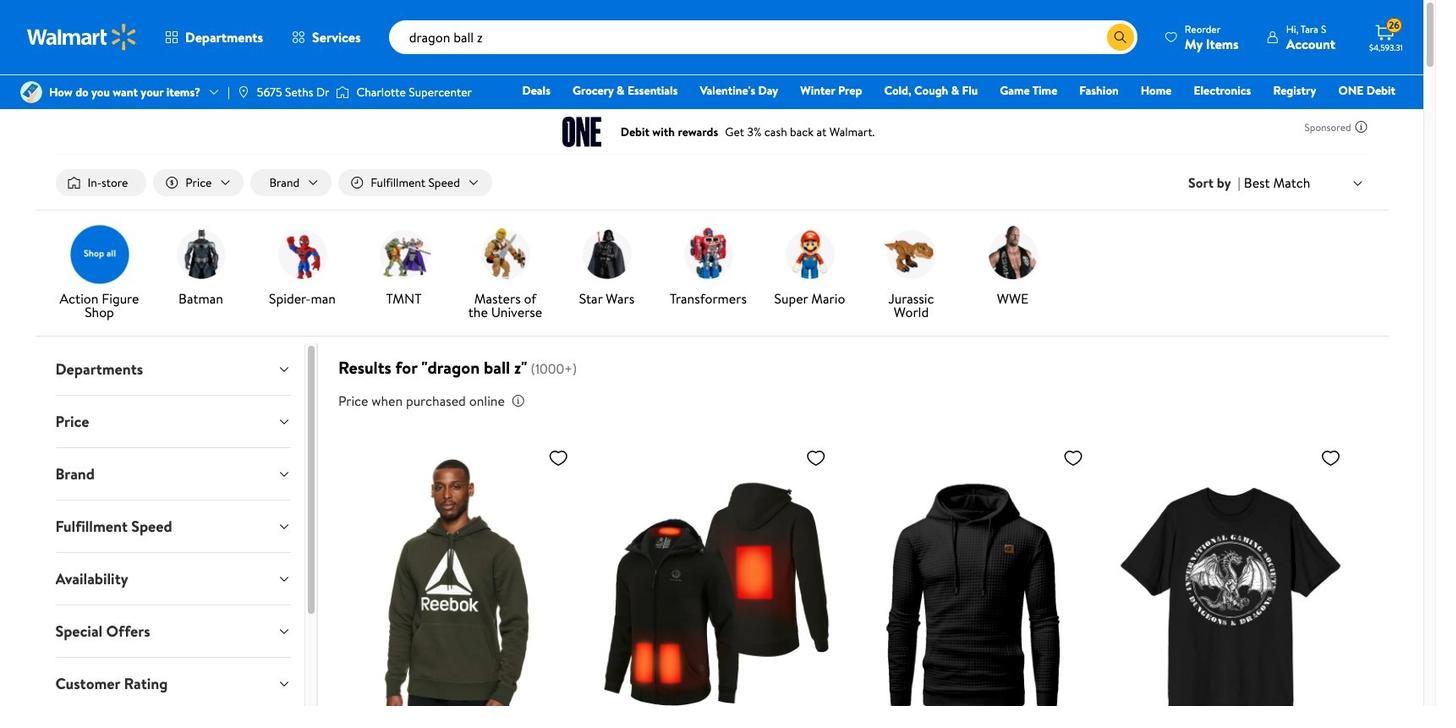 Task type: vqa. For each thing, say whether or not it's contained in the screenshot.
the top 'battery'
no



Task type: locate. For each thing, give the bounding box(es) containing it.
1 horizontal spatial  image
[[336, 84, 350, 101]]

tab
[[42, 343, 304, 395], [42, 396, 304, 448], [42, 448, 304, 500], [42, 501, 304, 552], [42, 553, 304, 605], [42, 606, 304, 657], [42, 658, 304, 706]]

add to favorites list, dungeons & dragons white dragon circle men's black t-shirt-medium image
[[1321, 448, 1341, 469]]

7 tab from the top
[[42, 658, 304, 706]]

 image
[[20, 81, 42, 103], [336, 84, 350, 101]]

5 tab from the top
[[42, 553, 304, 605]]

satankud men's pullover hoodies plaid jacquard weave long sleeve drawstring hipster casual hooded sweatshirts with kanga black xl image
[[857, 441, 1090, 706]]

transformers action figures image
[[678, 224, 739, 285]]

Search search field
[[389, 20, 1138, 54]]

1 tab from the top
[[42, 343, 304, 395]]

motu action figures image
[[475, 224, 536, 285]]

4 tab from the top
[[42, 501, 304, 552]]

add to favorites list, satankud men's pullover hoodies plaid jacquard weave long sleeve drawstring hipster casual hooded sweatshirts with kanga black xl image
[[1063, 448, 1084, 469]]

Walmart Site-Wide search field
[[389, 20, 1138, 54]]

batman action figures image
[[170, 224, 231, 285]]

legal information image
[[512, 394, 525, 408]]

wwe action figures image
[[982, 224, 1043, 285]]

 image
[[237, 85, 250, 99]]

sort and filter section element
[[35, 156, 1388, 210]]

spider-man action figures image
[[272, 224, 333, 285]]

walmart image
[[27, 24, 137, 51]]

dungeons & dragons white dragon circle men's black t-shirt-medium image
[[1114, 441, 1348, 706]]

action figure shop image
[[69, 224, 130, 285]]



Task type: describe. For each thing, give the bounding box(es) containing it.
super mario action figures image
[[779, 224, 840, 285]]

search icon image
[[1114, 30, 1127, 44]]

sort by best match image
[[1351, 176, 1365, 190]]

3 tab from the top
[[42, 448, 304, 500]]

add to favorites list, reebok men's delta logo hoodie, sizes s-3xl image
[[548, 448, 569, 469]]

sailwind men's lightweight heated jacket water packable heated hooded hoodie image
[[599, 441, 833, 706]]

ad disclaimer and feedback image
[[1355, 120, 1368, 134]]

jurassic world action figures image
[[881, 224, 942, 285]]

2 tab from the top
[[42, 396, 304, 448]]

star wars action figures image
[[576, 224, 637, 285]]

tmnt action figures image
[[373, 224, 434, 285]]

clear search field text image
[[1087, 30, 1100, 44]]

reebok men's delta logo hoodie, sizes s-3xl image
[[342, 441, 575, 706]]

0 horizontal spatial  image
[[20, 81, 42, 103]]

add to favorites list, sailwind men's lightweight heated jacket water packable heated hooded hoodie image
[[806, 448, 826, 469]]

6 tab from the top
[[42, 606, 304, 657]]



